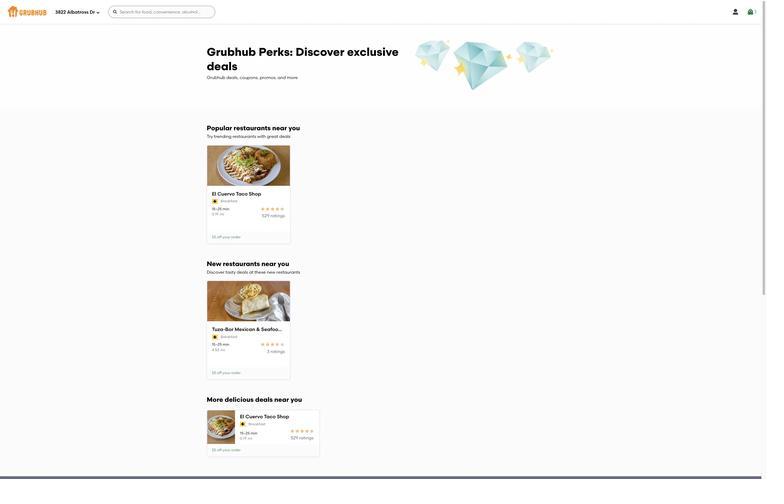 Task type: vqa. For each thing, say whether or not it's contained in the screenshot.
'3' related to 3 ratings
yes



Task type: describe. For each thing, give the bounding box(es) containing it.
more
[[207, 396, 223, 404]]

3 button
[[747, 6, 757, 17]]

0 horizontal spatial 0.19
[[212, 212, 219, 216]]

2 vertical spatial min
[[251, 431, 257, 436]]

at
[[249, 270, 254, 275]]

your for popular
[[223, 235, 230, 239]]

1 vertical spatial 15–25 min 0.19 mi
[[240, 431, 257, 441]]

restaurants right new
[[277, 270, 300, 275]]

&
[[256, 327, 260, 333]]

0 vertical spatial 15–25 min 0.19 mi
[[212, 207, 229, 216]]

deals inside the "grubhub perks: discover exclusive deals grubhub deals, coupons, promos, and more"
[[207, 60, 238, 73]]

bor
[[225, 327, 234, 333]]

off for new
[[217, 371, 222, 375]]

these
[[255, 270, 266, 275]]

you for popular restaurants near you
[[289, 124, 300, 132]]

perks:
[[259, 45, 293, 59]]

2 vertical spatial mi
[[248, 437, 252, 441]]

taco for first 'el cuervo taco shop logo' from the top of the page
[[236, 191, 248, 197]]

albatross
[[67, 9, 89, 15]]

3 your from the top
[[223, 448, 230, 453]]

mi for popular
[[220, 212, 224, 216]]

subscription pass image for tuza-
[[212, 335, 218, 340]]

your for new
[[223, 371, 230, 375]]

seafood
[[261, 327, 282, 333]]

ratings for popular restaurants near you
[[271, 213, 285, 219]]

min for popular
[[223, 207, 229, 211]]

popular
[[207, 124, 232, 132]]

$5 for popular
[[212, 235, 216, 239]]

deals right delicious
[[255, 396, 273, 404]]

$5 off your order for popular
[[212, 235, 241, 239]]

more
[[287, 75, 298, 80]]

el cuervo taco shop link for subscription pass icon
[[212, 191, 285, 198]]

exclusive
[[347, 45, 399, 59]]

coupons,
[[240, 75, 259, 80]]

2 vertical spatial 15–25
[[240, 431, 250, 436]]

deals inside 'new restaurants near you discover tasty deals at these new restaurants'
[[237, 270, 248, 275]]

tuza-bor mexican & seafood restaurant logo image
[[207, 281, 290, 322]]

subscription pass image
[[212, 199, 218, 204]]

trending
[[214, 134, 232, 139]]

0 horizontal spatial svg image
[[96, 11, 100, 14]]

2 vertical spatial near
[[274, 396, 289, 404]]

off for popular
[[217, 235, 222, 239]]

1 horizontal spatial 0.19
[[240, 437, 247, 441]]

3 order from the top
[[231, 448, 241, 453]]

2 vertical spatial ratings
[[299, 436, 314, 441]]

grubhub perks: discover exclusive deals grubhub deals, coupons, promos, and more
[[207, 45, 399, 80]]

restaurants up with
[[234, 124, 271, 132]]

1 grubhub from the top
[[207, 45, 256, 59]]

tuza-bor mexican & seafood restaurant link
[[212, 327, 310, 333]]

2 el cuervo taco shop logo image from the top
[[207, 410, 235, 445]]

you for new restaurants near you
[[278, 260, 289, 268]]

tuza-bor mexican & seafood restaurant
[[212, 327, 310, 333]]

restaurant
[[283, 327, 310, 333]]

0 vertical spatial el cuervo taco shop
[[212, 191, 261, 197]]

1 vertical spatial shop
[[277, 414, 289, 420]]

529 ratings for first 'el cuervo taco shop logo' from the top of the page
[[262, 213, 285, 219]]

cuervo for second 'el cuervo taco shop logo' from the top of the page
[[246, 414, 263, 420]]

main navigation navigation
[[0, 0, 762, 24]]

deals inside popular restaurants near you try trending restaurants with great deals
[[279, 134, 291, 139]]

new
[[267, 270, 276, 275]]

new
[[207, 260, 221, 268]]

dr
[[90, 9, 95, 15]]

15–25 min 4.53 mi
[[212, 343, 229, 352]]

min for new
[[223, 343, 229, 347]]

with
[[257, 134, 266, 139]]



Task type: locate. For each thing, give the bounding box(es) containing it.
1 vertical spatial you
[[278, 260, 289, 268]]

1 vertical spatial taco
[[264, 414, 276, 420]]

deals,
[[226, 75, 239, 80]]

0 horizontal spatial 3
[[267, 349, 270, 354]]

Search for food, convenience, alcohol... search field
[[108, 6, 215, 18]]

cuervo for first 'el cuervo taco shop logo' from the top of the page
[[217, 191, 235, 197]]

0 vertical spatial 15–25
[[212, 207, 222, 211]]

0 vertical spatial you
[[289, 124, 300, 132]]

1 vertical spatial grubhub
[[207, 75, 225, 80]]

el cuervo taco shop logo image
[[207, 146, 290, 186], [207, 410, 235, 445]]

1 horizontal spatial 15–25 min 0.19 mi
[[240, 431, 257, 441]]

1 horizontal spatial cuervo
[[246, 414, 263, 420]]

mi for new
[[221, 348, 225, 352]]

1 vertical spatial el
[[240, 414, 244, 420]]

restaurants
[[234, 124, 271, 132], [233, 134, 256, 139], [223, 260, 260, 268], [277, 270, 300, 275]]

1 $5 from the top
[[212, 235, 216, 239]]

cuervo
[[217, 191, 235, 197], [246, 414, 263, 420]]

1 horizontal spatial discover
[[296, 45, 345, 59]]

15–25
[[212, 207, 222, 211], [212, 343, 222, 347], [240, 431, 250, 436]]

el down delicious
[[240, 414, 244, 420]]

1 el cuervo taco shop logo image from the top
[[207, 146, 290, 186]]

0 vertical spatial shop
[[249, 191, 261, 197]]

529
[[262, 213, 270, 219], [291, 436, 298, 441]]

2 your from the top
[[223, 371, 230, 375]]

order for popular
[[231, 235, 241, 239]]

1 vertical spatial mi
[[221, 348, 225, 352]]

more delicious deals near you
[[207, 396, 302, 404]]

cuervo down more delicious deals near you
[[246, 414, 263, 420]]

breakfast right subscription pass icon
[[221, 199, 238, 203]]

$5 off your order for new
[[212, 371, 241, 375]]

el
[[212, 191, 216, 197], [240, 414, 244, 420]]

1 horizontal spatial taco
[[264, 414, 276, 420]]

star icon image
[[261, 207, 266, 211], [266, 207, 270, 211], [270, 207, 275, 211], [275, 207, 280, 211], [280, 207, 285, 211], [280, 207, 285, 211], [261, 342, 266, 347], [266, 342, 270, 347], [270, 342, 275, 347], [275, 342, 280, 347], [275, 342, 280, 347], [280, 342, 285, 347], [290, 429, 295, 434], [295, 429, 300, 434], [300, 429, 305, 434], [305, 429, 310, 434], [310, 429, 314, 434], [310, 429, 314, 434]]

ratings
[[271, 213, 285, 219], [271, 349, 285, 354], [299, 436, 314, 441]]

el cuervo taco shop down more delicious deals near you
[[240, 414, 289, 420]]

1 $5 off your order from the top
[[212, 235, 241, 239]]

subscription pass image for el
[[240, 422, 246, 427]]

grubhub
[[207, 45, 256, 59], [207, 75, 225, 80]]

1 order from the top
[[231, 235, 241, 239]]

0 vertical spatial $5 off your order
[[212, 235, 241, 239]]

3 $5 off your order from the top
[[212, 448, 241, 453]]

subscription pass image down tuza-
[[212, 335, 218, 340]]

0 vertical spatial el
[[212, 191, 216, 197]]

1 vertical spatial min
[[223, 343, 229, 347]]

2 horizontal spatial svg image
[[747, 8, 755, 16]]

discover
[[296, 45, 345, 59], [207, 270, 225, 275]]

0 horizontal spatial taco
[[236, 191, 248, 197]]

subscription pass image
[[212, 335, 218, 340], [240, 422, 246, 427]]

0 vertical spatial grubhub
[[207, 45, 256, 59]]

2 vertical spatial you
[[291, 396, 302, 404]]

0 horizontal spatial el
[[212, 191, 216, 197]]

0 horizontal spatial cuervo
[[217, 191, 235, 197]]

order for new
[[231, 371, 241, 375]]

2 grubhub from the top
[[207, 75, 225, 80]]

0 vertical spatial el cuervo taco shop link
[[212, 191, 285, 198]]

1 vertical spatial el cuervo taco shop link
[[240, 414, 314, 421]]

breakfast for popular
[[221, 199, 238, 203]]

0.19
[[212, 212, 219, 216], [240, 437, 247, 441]]

2 vertical spatial $5
[[212, 448, 216, 453]]

ratings for new restaurants near you
[[271, 349, 285, 354]]

2 off from the top
[[217, 371, 222, 375]]

1 vertical spatial 3
[[267, 349, 270, 354]]

1 vertical spatial near
[[262, 260, 276, 268]]

$5
[[212, 235, 216, 239], [212, 371, 216, 375], [212, 448, 216, 453]]

1 horizontal spatial 3
[[755, 9, 757, 14]]

deals
[[207, 60, 238, 73], [279, 134, 291, 139], [237, 270, 248, 275], [255, 396, 273, 404]]

2 $5 from the top
[[212, 371, 216, 375]]

near inside popular restaurants near you try trending restaurants with great deals
[[272, 124, 287, 132]]

mi
[[220, 212, 224, 216], [221, 348, 225, 352], [248, 437, 252, 441]]

15–25 min 0.19 mi
[[212, 207, 229, 216], [240, 431, 257, 441]]

2 vertical spatial order
[[231, 448, 241, 453]]

0 vertical spatial taco
[[236, 191, 248, 197]]

15–25 inside 15–25 min 4.53 mi
[[212, 343, 222, 347]]

breakfast down more delicious deals near you
[[249, 422, 266, 426]]

0 horizontal spatial discover
[[207, 270, 225, 275]]

subscription pass image down delicious
[[240, 422, 246, 427]]

0 vertical spatial 3
[[755, 9, 757, 14]]

tasty
[[226, 270, 236, 275]]

1 vertical spatial el cuervo taco shop logo image
[[207, 410, 235, 445]]

0 horizontal spatial 529
[[262, 213, 270, 219]]

promos,
[[260, 75, 277, 80]]

0 vertical spatial min
[[223, 207, 229, 211]]

2 vertical spatial your
[[223, 448, 230, 453]]

3
[[755, 9, 757, 14], [267, 349, 270, 354]]

0 vertical spatial 529 ratings
[[262, 213, 285, 219]]

0 vertical spatial off
[[217, 235, 222, 239]]

1 horizontal spatial 529 ratings
[[291, 436, 314, 441]]

order
[[231, 235, 241, 239], [231, 371, 241, 375], [231, 448, 241, 453]]

0 vertical spatial 0.19
[[212, 212, 219, 216]]

deals right great
[[279, 134, 291, 139]]

breakfast
[[221, 199, 238, 203], [221, 335, 238, 339], [249, 422, 266, 426]]

0 vertical spatial mi
[[220, 212, 224, 216]]

3 ratings
[[267, 349, 285, 354]]

el cuervo taco shop
[[212, 191, 261, 197], [240, 414, 289, 420]]

min
[[223, 207, 229, 211], [223, 343, 229, 347], [251, 431, 257, 436]]

1 horizontal spatial shop
[[277, 414, 289, 420]]

1 vertical spatial 529 ratings
[[291, 436, 314, 441]]

1 vertical spatial off
[[217, 371, 222, 375]]

you inside popular restaurants near you try trending restaurants with great deals
[[289, 124, 300, 132]]

off
[[217, 235, 222, 239], [217, 371, 222, 375], [217, 448, 222, 453]]

1 horizontal spatial el
[[240, 414, 244, 420]]

3 for 3
[[755, 9, 757, 14]]

1 your from the top
[[223, 235, 230, 239]]

svg image inside '3' "button"
[[747, 8, 755, 16]]

discover inside 'new restaurants near you discover tasty deals at these new restaurants'
[[207, 270, 225, 275]]

0 vertical spatial discover
[[296, 45, 345, 59]]

el cuervo taco shop link
[[212, 191, 285, 198], [240, 414, 314, 421]]

529 ratings
[[262, 213, 285, 219], [291, 436, 314, 441]]

you
[[289, 124, 300, 132], [278, 260, 289, 268], [291, 396, 302, 404]]

taco for second 'el cuervo taco shop logo' from the top of the page
[[264, 414, 276, 420]]

1 vertical spatial 15–25
[[212, 343, 222, 347]]

svg image
[[732, 8, 740, 16], [747, 8, 755, 16], [96, 11, 100, 14]]

1 horizontal spatial subscription pass image
[[240, 422, 246, 427]]

0 vertical spatial near
[[272, 124, 287, 132]]

3 off from the top
[[217, 448, 222, 453]]

1 vertical spatial discover
[[207, 270, 225, 275]]

3822
[[55, 9, 66, 15]]

1 vertical spatial cuervo
[[246, 414, 263, 420]]

deals up deals,
[[207, 60, 238, 73]]

grubhub left deals,
[[207, 75, 225, 80]]

1 vertical spatial ratings
[[271, 349, 285, 354]]

el cuervo taco shop up subscription pass icon
[[212, 191, 261, 197]]

0 vertical spatial $5
[[212, 235, 216, 239]]

0 horizontal spatial 15–25 min 0.19 mi
[[212, 207, 229, 216]]

1 vertical spatial el cuervo taco shop
[[240, 414, 289, 420]]

new restaurants near you discover tasty deals at these new restaurants
[[207, 260, 300, 275]]

2 vertical spatial $5 off your order
[[212, 448, 241, 453]]

0 vertical spatial order
[[231, 235, 241, 239]]

$5 for new
[[212, 371, 216, 375]]

0 horizontal spatial subscription pass image
[[212, 335, 218, 340]]

discover inside the "grubhub perks: discover exclusive deals grubhub deals, coupons, promos, and more"
[[296, 45, 345, 59]]

1 vertical spatial 529
[[291, 436, 298, 441]]

try
[[207, 134, 213, 139]]

0 vertical spatial ratings
[[271, 213, 285, 219]]

1 vertical spatial $5 off your order
[[212, 371, 241, 375]]

cuervo up subscription pass icon
[[217, 191, 235, 197]]

3822 albatross dr
[[55, 9, 95, 15]]

1 vertical spatial 0.19
[[240, 437, 247, 441]]

1 horizontal spatial svg image
[[732, 8, 740, 16]]

1 vertical spatial subscription pass image
[[240, 422, 246, 427]]

tuza-
[[212, 327, 225, 333]]

0 horizontal spatial 529 ratings
[[262, 213, 285, 219]]

0 vertical spatial breakfast
[[221, 199, 238, 203]]

min inside 15–25 min 4.53 mi
[[223, 343, 229, 347]]

and
[[278, 75, 286, 80]]

3 $5 from the top
[[212, 448, 216, 453]]

0 vertical spatial 529
[[262, 213, 270, 219]]

svg image
[[113, 9, 118, 14]]

3 for 3 ratings
[[267, 349, 270, 354]]

el up subscription pass icon
[[212, 191, 216, 197]]

15–25 for new
[[212, 343, 222, 347]]

great
[[267, 134, 278, 139]]

0 vertical spatial your
[[223, 235, 230, 239]]

2 vertical spatial off
[[217, 448, 222, 453]]

4.53
[[212, 348, 219, 352]]

your
[[223, 235, 230, 239], [223, 371, 230, 375], [223, 448, 230, 453]]

0 horizontal spatial shop
[[249, 191, 261, 197]]

1 horizontal spatial 529
[[291, 436, 298, 441]]

near for popular restaurants near you
[[272, 124, 287, 132]]

2 order from the top
[[231, 371, 241, 375]]

529 ratings for second 'el cuervo taco shop logo' from the top of the page
[[291, 436, 314, 441]]

1 vertical spatial your
[[223, 371, 230, 375]]

restaurants up the at
[[223, 260, 260, 268]]

$5 off your order
[[212, 235, 241, 239], [212, 371, 241, 375], [212, 448, 241, 453]]

mexican
[[235, 327, 255, 333]]

el cuervo taco shop link for el subscription pass image
[[240, 414, 314, 421]]

popular restaurants near you try trending restaurants with great deals
[[207, 124, 300, 139]]

0 vertical spatial subscription pass image
[[212, 335, 218, 340]]

breakfast down bor
[[221, 335, 238, 339]]

deals left the at
[[237, 270, 248, 275]]

taco
[[236, 191, 248, 197], [264, 414, 276, 420]]

delicious
[[225, 396, 254, 404]]

3 inside "button"
[[755, 9, 757, 14]]

restaurants left with
[[233, 134, 256, 139]]

grubhub up deals,
[[207, 45, 256, 59]]

you inside 'new restaurants near you discover tasty deals at these new restaurants'
[[278, 260, 289, 268]]

breakfast for new
[[221, 335, 238, 339]]

15–25 for popular
[[212, 207, 222, 211]]

near inside 'new restaurants near you discover tasty deals at these new restaurants'
[[262, 260, 276, 268]]

shop
[[249, 191, 261, 197], [277, 414, 289, 420]]

1 vertical spatial order
[[231, 371, 241, 375]]

coupon deals image
[[414, 38, 555, 93]]

near for new restaurants near you
[[262, 260, 276, 268]]

1 off from the top
[[217, 235, 222, 239]]

1 vertical spatial breakfast
[[221, 335, 238, 339]]

0 vertical spatial el cuervo taco shop logo image
[[207, 146, 290, 186]]

2 vertical spatial breakfast
[[249, 422, 266, 426]]

mi inside 15–25 min 4.53 mi
[[221, 348, 225, 352]]

2 $5 off your order from the top
[[212, 371, 241, 375]]

near
[[272, 124, 287, 132], [262, 260, 276, 268], [274, 396, 289, 404]]

0 vertical spatial cuervo
[[217, 191, 235, 197]]

1 vertical spatial $5
[[212, 371, 216, 375]]



